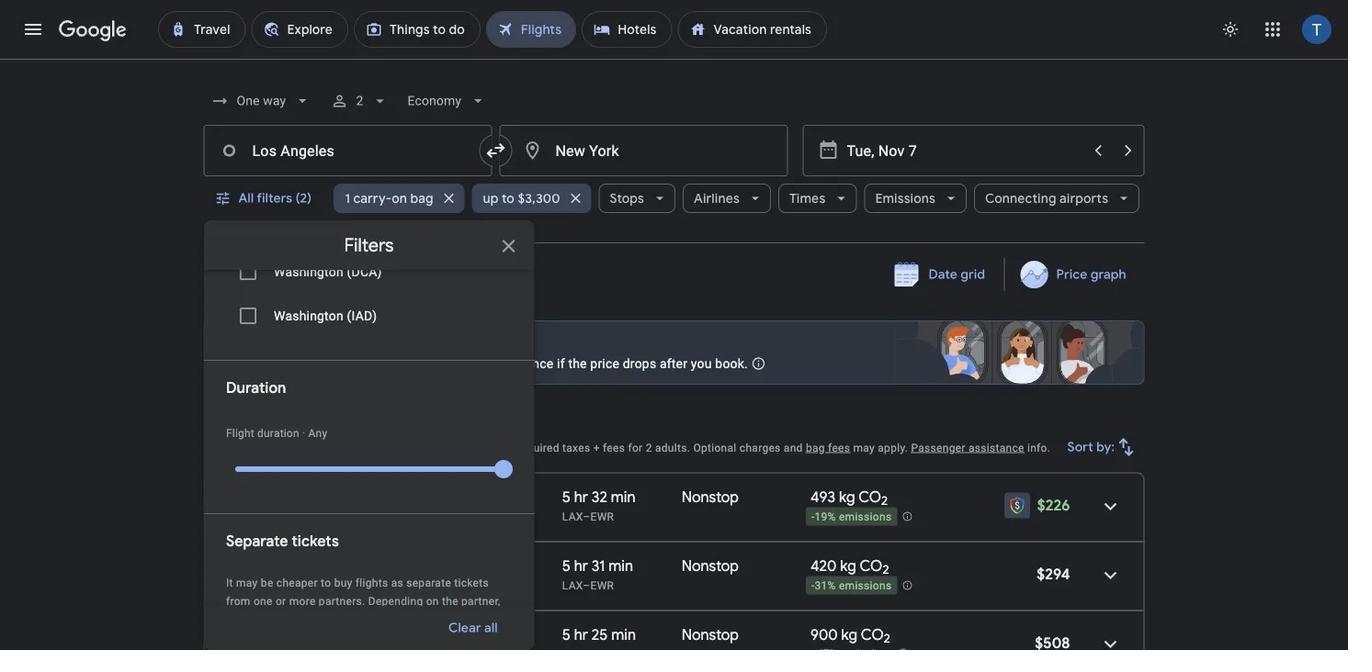 Task type: vqa. For each thing, say whether or not it's contained in the screenshot.
Class
no



Task type: locate. For each thing, give the bounding box(es) containing it.
on inside popup button
[[392, 190, 407, 207]]

flights down leaves los angeles international airport at 10:28 am on tuesday, november 7 and arrives at newark liberty international airport at 6:59 pm on tuesday, november 7. element in the left bottom of the page
[[355, 577, 388, 590]]

fees
[[603, 442, 625, 454], [828, 442, 850, 454]]

min inside 5 hr 32 min lax – ewr
[[611, 488, 636, 507]]

hr inside 5 hr 31 min lax – ewr
[[574, 557, 588, 576]]

900
[[811, 626, 838, 645]]

duration
[[257, 427, 299, 440]]

min
[[611, 488, 636, 507], [609, 557, 633, 576], [611, 626, 636, 645]]

1 horizontal spatial to
[[502, 190, 515, 207]]

co inside 493 kg co 2
[[859, 488, 882, 507]]

connecting
[[985, 190, 1057, 207]]

1 horizontal spatial or
[[451, 614, 461, 626]]

bag right carry- at the top of the page
[[410, 190, 433, 207]]

0 vertical spatial emissions
[[839, 511, 892, 524]]

co for 420
[[860, 557, 883, 576]]

best flights main content
[[204, 258, 1145, 651]]

kg inside 420 kg co 2
[[840, 557, 857, 576]]

date
[[929, 267, 958, 283]]

2 for 493
[[882, 494, 888, 509]]

kg inside 493 kg co 2
[[839, 488, 855, 507]]

price graph button
[[1009, 258, 1141, 291]]

0 horizontal spatial you
[[448, 356, 469, 371]]

total duration 5 hr 31 min. element
[[562, 557, 682, 579]]

spirit inside 10:28 am – 6:59 pm spirit
[[289, 579, 316, 592]]

1 vertical spatial lax
[[562, 579, 583, 592]]

1 vertical spatial spirit
[[289, 579, 316, 592]]

0 vertical spatial hr
[[574, 488, 588, 507]]

min right 32
[[611, 488, 636, 507]]

spirit up "separate tickets"
[[289, 511, 316, 523]]

emissions
[[875, 190, 936, 207]]

and
[[324, 442, 343, 454], [784, 442, 803, 454]]

2 vertical spatial co
[[861, 626, 884, 645]]

co right the 900
[[861, 626, 884, 645]]

main menu image
[[22, 18, 44, 40]]

0 vertical spatial nonstop flight. element
[[682, 488, 739, 510]]

and right charges
[[784, 442, 803, 454]]

may left the 'apply.'
[[853, 442, 875, 454]]

nonstop flight. element
[[682, 488, 739, 510], [682, 557, 739, 579], [682, 626, 739, 648]]

2 vertical spatial min
[[611, 626, 636, 645]]

5 left 31 on the left bottom
[[562, 557, 571, 576]]

flight
[[226, 427, 254, 440]]

separate right as
[[406, 577, 451, 590]]

1 - from the top
[[811, 511, 815, 524]]

2 for 900
[[884, 632, 890, 647]]

passenger assistance button
[[911, 442, 1025, 454]]

2 vertical spatial –
[[583, 579, 591, 592]]

5 inside 5 hr 32 min lax – ewr
[[562, 488, 571, 507]]

bag
[[410, 190, 433, 207], [806, 442, 825, 454]]

kg for 900
[[841, 626, 858, 645]]

0 vertical spatial 5
[[562, 488, 571, 507]]

1 horizontal spatial on
[[392, 190, 407, 207]]

or right one
[[275, 595, 286, 608]]

1 5 from the top
[[562, 488, 571, 507]]

best flights
[[204, 414, 299, 437]]

1 hr from the top
[[574, 488, 588, 507]]

1 and from the left
[[324, 442, 343, 454]]

flights up 'based'
[[246, 414, 299, 437]]

any
[[308, 427, 327, 440]]

find the best price region
[[204, 258, 1145, 306]]

2 5 from the top
[[562, 557, 571, 576]]

difference
[[494, 356, 554, 371]]

3 hr from the top
[[574, 626, 588, 645]]

tickets
[[291, 533, 339, 551], [454, 577, 488, 590], [274, 614, 308, 626]]

5 left 32
[[562, 488, 571, 507]]

1 vertical spatial on
[[279, 442, 292, 454]]

25
[[592, 626, 608, 645]]

kg right the 900
[[841, 626, 858, 645]]

flights inside it may be cheaper to buy flights as separate tickets from one or more partners. depending on the partner, separate tickets may be booked separately, or together.
[[355, 577, 388, 590]]

2 inside 420 kg co 2
[[883, 563, 889, 578]]

kg for 420
[[840, 557, 857, 576]]

emissions button
[[864, 176, 967, 221]]

0 horizontal spatial may
[[236, 577, 257, 590]]

spirit
[[289, 511, 316, 523], [289, 579, 316, 592]]

to left buy
[[320, 577, 331, 590]]

0 vertical spatial price
[[590, 356, 620, 371]]

1 vertical spatial hr
[[574, 557, 588, 576]]

all
[[239, 190, 254, 207]]

2 vertical spatial nonstop flight. element
[[682, 626, 739, 648]]

1 horizontal spatial and
[[784, 442, 803, 454]]

1 nonstop flight. element from the top
[[682, 488, 739, 510]]

track prices
[[235, 261, 310, 278]]

on up separately,
[[426, 595, 439, 608]]

connecting airports button
[[974, 176, 1140, 221]]

1 vertical spatial bag
[[806, 442, 825, 454]]

1 washington from the top
[[273, 264, 343, 279]]

None text field
[[204, 125, 492, 176], [500, 125, 788, 176], [204, 125, 492, 176], [500, 125, 788, 176]]

1 vertical spatial co
[[860, 557, 883, 576]]

kg inside 900 kg co 2
[[841, 626, 858, 645]]

for
[[270, 356, 289, 371]]

on down duration
[[279, 442, 292, 454]]

0 horizontal spatial to
[[320, 577, 331, 590]]

on right 1
[[392, 190, 407, 207]]

1 lax from the top
[[562, 511, 583, 523]]

-
[[811, 511, 815, 524], [811, 580, 815, 593]]

0 vertical spatial on
[[392, 190, 407, 207]]

7
[[369, 261, 376, 278]]

1 vertical spatial to
[[320, 577, 331, 590]]

min right 25
[[611, 626, 636, 645]]

2 spirit from the top
[[289, 579, 316, 592]]

lax down the total duration 5 hr 32 min. element
[[562, 511, 583, 523]]

420
[[811, 557, 837, 576]]

co inside 420 kg co 2
[[860, 557, 883, 576]]

emissions down 420 kg co 2
[[839, 580, 892, 593]]

1 horizontal spatial bag
[[806, 442, 825, 454]]

1 horizontal spatial flights
[[355, 577, 388, 590]]

(dca)
[[347, 264, 382, 279]]

0 vertical spatial min
[[611, 488, 636, 507]]

0 vertical spatial -
[[811, 511, 815, 524]]

1 vertical spatial 5
[[562, 557, 571, 576]]

may
[[853, 442, 875, 454], [236, 577, 257, 590], [311, 614, 333, 626]]

3 nonstop from the top
[[682, 626, 739, 645]]

493
[[811, 488, 836, 507]]

5 left 25
[[562, 626, 571, 645]]

up to $3,300
[[483, 190, 560, 207]]

ewr
[[591, 511, 614, 523], [591, 579, 614, 592]]

– inside 5 hr 31 min lax – ewr
[[583, 579, 591, 592]]

0 vertical spatial co
[[859, 488, 882, 507]]

all filters (2) button
[[204, 176, 326, 221]]

2 vertical spatial nonstop
[[682, 626, 739, 645]]

nonstop flight. element for 5 hr 32 min
[[682, 488, 739, 510]]

31%
[[815, 580, 836, 593]]

0 vertical spatial lax
[[562, 511, 583, 523]]

kg up -19% emissions
[[839, 488, 855, 507]]

2 inside 900 kg co 2
[[884, 632, 890, 647]]

co inside 900 kg co 2
[[861, 626, 884, 645]]

ewr down 31 on the left bottom
[[591, 579, 614, 592]]

times button
[[778, 176, 857, 221]]

it may be cheaper to buy flights as separate tickets from one or more partners. depending on the partner, separate tickets may be booked separately, or together.
[[226, 577, 510, 626]]

lax down total duration 5 hr 31 min. element
[[562, 579, 583, 592]]

co
[[859, 488, 882, 507], [860, 557, 883, 576], [861, 626, 884, 645]]

tickets up 10:28 am text box
[[291, 533, 339, 551]]

1 vertical spatial –
[[354, 557, 363, 576]]

washington (dca)
[[273, 264, 382, 279]]

together.
[[464, 614, 510, 626]]

0 vertical spatial –
[[583, 511, 591, 523]]

separate down from
[[226, 614, 271, 626]]

1 horizontal spatial price
[[590, 356, 620, 371]]

5
[[562, 488, 571, 507], [562, 557, 571, 576], [562, 626, 571, 645]]

prices include required taxes + fees for 2 adults. optional charges and bag fees may apply. passenger assistance
[[442, 442, 1025, 454]]

·
[[302, 427, 305, 440]]

2 inside 493 kg co 2
[[882, 494, 888, 509]]

price down ·
[[295, 442, 321, 454]]

1 ewr from the top
[[591, 511, 614, 523]]

lax inside 5 hr 32 min lax – ewr
[[562, 511, 583, 523]]

ewr down 32
[[591, 511, 614, 523]]

1 horizontal spatial separate
[[406, 577, 451, 590]]

Departure time: 10:28 AM. text field
[[289, 557, 350, 576]]

5 inside 5 hr 31 min lax – ewr
[[562, 557, 571, 576]]

Arrival time: 6:59 PM. text field
[[366, 557, 419, 576]]

co up -19% emissions
[[859, 488, 882, 507]]

1 vertical spatial min
[[609, 557, 633, 576]]

lax inside 5 hr 31 min lax – ewr
[[562, 579, 583, 592]]

hr inside 5 hr 32 min lax – ewr
[[574, 488, 588, 507]]

1 emissions from the top
[[839, 511, 892, 524]]

0 vertical spatial spirit
[[289, 511, 316, 523]]

(2)
[[296, 190, 312, 207]]

2 nonstop from the top
[[682, 557, 739, 576]]

hr left 31 on the left bottom
[[574, 557, 588, 576]]

2 ewr from the top
[[591, 579, 614, 592]]

1 horizontal spatial the
[[472, 356, 491, 371]]

nov
[[341, 261, 366, 278]]

nonstop
[[682, 488, 739, 507], [682, 557, 739, 576], [682, 626, 739, 645]]

the left partner,
[[442, 595, 458, 608]]

$294
[[1037, 565, 1070, 584]]

– down the total duration 5 hr 32 min. element
[[583, 511, 591, 523]]

– down total duration 5 hr 31 min. element
[[583, 579, 591, 592]]

(iad)
[[347, 308, 377, 324]]

- down 493
[[811, 511, 815, 524]]

2 hr from the top
[[574, 557, 588, 576]]

one
[[253, 595, 272, 608]]

0 vertical spatial ewr
[[591, 511, 614, 523]]

google
[[372, 356, 413, 371]]

it
[[226, 577, 233, 590]]

sort by:
[[1068, 439, 1115, 456]]

co up the -31% emissions
[[860, 557, 883, 576]]

and down any
[[324, 442, 343, 454]]

2 horizontal spatial may
[[853, 442, 875, 454]]

change appearance image
[[1209, 7, 1253, 51]]

be down partners.
[[336, 614, 348, 626]]

-19% emissions
[[811, 511, 892, 524]]

508 US dollars text field
[[1035, 634, 1070, 651]]

1
[[345, 190, 350, 207]]

2 horizontal spatial on
[[426, 595, 439, 608]]

0 vertical spatial be
[[260, 577, 273, 590]]

2 you from the left
[[691, 356, 712, 371]]

2 inside popup button
[[356, 93, 363, 108]]

2 vertical spatial may
[[311, 614, 333, 626]]

900 kg co 2
[[811, 626, 890, 647]]

1 horizontal spatial you
[[691, 356, 712, 371]]

on inside it may be cheaper to buy flights as separate tickets from one or more partners. depending on the partner, separate tickets may be booked separately, or together.
[[426, 595, 439, 608]]

apply.
[[878, 442, 908, 454]]

passenger
[[911, 442, 966, 454]]

2 emissions from the top
[[839, 580, 892, 593]]

1 spirit from the top
[[289, 511, 316, 523]]

the inside it may be cheaper to buy flights as separate tickets from one or more partners. depending on the partner, separate tickets may be booked separately, or together.
[[442, 595, 458, 608]]

1 vertical spatial be
[[336, 614, 348, 626]]

clear
[[448, 620, 481, 637]]

airlines
[[694, 190, 740, 207]]

airports
[[1060, 190, 1109, 207]]

0 vertical spatial or
[[275, 595, 286, 608]]

assistance
[[969, 442, 1025, 454]]

may down partners.
[[311, 614, 333, 626]]

1 nonstop from the top
[[682, 488, 739, 507]]

0 vertical spatial bag
[[410, 190, 433, 207]]

fees right +
[[603, 442, 625, 454]]

min right 31 on the left bottom
[[609, 557, 633, 576]]

2 vertical spatial on
[[426, 595, 439, 608]]

0 vertical spatial nonstop
[[682, 488, 739, 507]]

0 vertical spatial washington
[[273, 264, 343, 279]]

prices
[[442, 442, 474, 454]]

0 horizontal spatial the
[[442, 595, 458, 608]]

1 vertical spatial emissions
[[839, 580, 892, 593]]

- down 420
[[811, 580, 815, 593]]

2 - from the top
[[811, 580, 815, 593]]

10:28 am – 6:59 pm spirit
[[289, 557, 419, 592]]

sort by: button
[[1060, 426, 1145, 470]]

– left '6:59 pm' text box
[[354, 557, 363, 576]]

2 fees from the left
[[828, 442, 850, 454]]

2 horizontal spatial the
[[568, 356, 587, 371]]

to right up
[[502, 190, 515, 207]]

0 horizontal spatial fees
[[603, 442, 625, 454]]

tickets down more
[[274, 614, 308, 626]]

learn more about price guarantee image
[[737, 342, 781, 386]]

pays
[[417, 356, 444, 371]]

hr left 32
[[574, 488, 588, 507]]

may right it
[[236, 577, 257, 590]]

be up one
[[260, 577, 273, 590]]

spirit up more
[[289, 579, 316, 592]]

0 horizontal spatial bag
[[410, 190, 433, 207]]

kg
[[839, 488, 855, 507], [840, 557, 857, 576], [841, 626, 858, 645]]

None search field
[[204, 0, 1145, 651]]

include
[[477, 442, 514, 454]]

0 vertical spatial flights
[[246, 414, 299, 437]]

price left drops
[[590, 356, 620, 371]]

1 vertical spatial nonstop flight. element
[[682, 557, 739, 579]]

1 horizontal spatial be
[[336, 614, 348, 626]]

the right if
[[568, 356, 587, 371]]

ewr for 31
[[591, 579, 614, 592]]

you right the "after" in the bottom of the page
[[691, 356, 712, 371]]

ewr inside 5 hr 31 min lax – ewr
[[591, 579, 614, 592]]

min inside 5 hr 31 min lax – ewr
[[609, 557, 633, 576]]

flights
[[246, 414, 299, 437], [355, 577, 388, 590]]

flights inside best flights main content
[[246, 414, 299, 437]]

fees up 493 kg co 2
[[828, 442, 850, 454]]

0 horizontal spatial price
[[295, 442, 321, 454]]

0 horizontal spatial separate
[[226, 614, 271, 626]]

5 for 5 hr 31 min
[[562, 557, 571, 576]]

0 horizontal spatial on
[[279, 442, 292, 454]]

1 vertical spatial nonstop
[[682, 557, 739, 576]]

– inside 5 hr 32 min lax – ewr
[[583, 511, 591, 523]]

0 horizontal spatial or
[[275, 595, 286, 608]]

you right "pays"
[[448, 356, 469, 371]]

2 vertical spatial hr
[[574, 626, 588, 645]]

tickets up partner,
[[454, 577, 488, 590]]

1 vertical spatial -
[[811, 580, 815, 593]]

1 vertical spatial flights
[[355, 577, 388, 590]]

0 vertical spatial kg
[[839, 488, 855, 507]]

ewr inside 5 hr 32 min lax – ewr
[[591, 511, 614, 523]]

0 horizontal spatial and
[[324, 442, 343, 454]]

or down partner,
[[451, 614, 461, 626]]

1 vertical spatial kg
[[840, 557, 857, 576]]

bag up 493
[[806, 442, 825, 454]]

buy
[[334, 577, 352, 590]]

on inside best flights main content
[[279, 442, 292, 454]]

separately,
[[392, 614, 448, 626]]

- for 493
[[811, 511, 815, 524]]

washington
[[273, 264, 343, 279], [273, 308, 343, 324]]

5 for 5 hr 32 min
[[562, 488, 571, 507]]

1 vertical spatial ewr
[[591, 579, 614, 592]]

best
[[204, 414, 242, 437]]

2 vertical spatial 5
[[562, 626, 571, 645]]

0 horizontal spatial flights
[[246, 414, 299, 437]]

the
[[472, 356, 491, 371], [568, 356, 587, 371], [442, 595, 458, 608]]

2 nonstop flight. element from the top
[[682, 557, 739, 579]]

emissions down 493 kg co 2
[[839, 511, 892, 524]]

+
[[593, 442, 600, 454]]

co for 493
[[859, 488, 882, 507]]

1 vertical spatial price
[[295, 442, 321, 454]]

226 US dollars text field
[[1037, 496, 1070, 515]]

1 vertical spatial washington
[[273, 308, 343, 324]]

total duration 5 hr 25 min. element
[[562, 626, 682, 648]]

2 vertical spatial tickets
[[274, 614, 308, 626]]

none search field containing filters
[[204, 0, 1145, 651]]

0 vertical spatial may
[[853, 442, 875, 454]]

kg up the -31% emissions
[[840, 557, 857, 576]]

for some flights, google pays you the difference if the price drops after you book.
[[270, 356, 748, 371]]

0 vertical spatial to
[[502, 190, 515, 207]]

2 washington from the top
[[273, 308, 343, 324]]

2 vertical spatial kg
[[841, 626, 858, 645]]

the left difference
[[472, 356, 491, 371]]

kg for 493
[[839, 488, 855, 507]]

hr left 25
[[574, 626, 588, 645]]

None field
[[204, 85, 319, 118], [400, 85, 495, 118], [204, 85, 319, 118], [400, 85, 495, 118]]

2 lax from the top
[[562, 579, 583, 592]]

1 horizontal spatial fees
[[828, 442, 850, 454]]

flight details. leaves los angeles international airport at 10:28 am on tuesday, november 7 and arrives at newark liberty international airport at 6:59 pm on tuesday, november 7. image
[[1089, 554, 1133, 598]]

0 vertical spatial separate
[[406, 577, 451, 590]]

min inside total duration 5 hr 25 min. element
[[611, 626, 636, 645]]

420 kg co 2
[[811, 557, 889, 578]]



Task type: describe. For each thing, give the bounding box(es) containing it.
emissions for 493
[[839, 511, 892, 524]]

2 and from the left
[[784, 442, 803, 454]]

carry-
[[353, 190, 392, 207]]

separate tickets
[[226, 533, 339, 551]]

lax for 5 hr 32 min
[[562, 511, 583, 523]]

10:28 am
[[289, 557, 350, 576]]

on for carry-
[[392, 190, 407, 207]]

1 you from the left
[[448, 356, 469, 371]]

optional
[[693, 442, 737, 454]]

1 vertical spatial may
[[236, 577, 257, 590]]

5 hr 31 min lax – ewr
[[562, 557, 633, 592]]

prices
[[272, 261, 310, 278]]

493 kg co 2
[[811, 488, 888, 509]]

loading results progress bar
[[0, 59, 1348, 62]]

washington for washington (iad)
[[273, 308, 343, 324]]

nonstop flight. element for 5 hr 31 min
[[682, 557, 739, 579]]

sort
[[1068, 439, 1094, 456]]

booked
[[351, 614, 389, 626]]

294 US dollars text field
[[1037, 565, 1070, 584]]

taxes
[[563, 442, 590, 454]]

- for 420
[[811, 580, 815, 593]]

swap origin and destination. image
[[485, 140, 507, 162]]

hr for 25
[[574, 626, 588, 645]]

all filters (2)
[[239, 190, 312, 207]]

track
[[235, 261, 268, 278]]

based
[[245, 442, 276, 454]]

on for based
[[279, 442, 292, 454]]

nov 7
[[341, 261, 376, 278]]

0 vertical spatial tickets
[[291, 533, 339, 551]]

1 vertical spatial or
[[451, 614, 461, 626]]

1 horizontal spatial may
[[311, 614, 333, 626]]

after
[[660, 356, 688, 371]]

book.
[[715, 356, 748, 371]]

grid
[[961, 267, 986, 283]]

to inside it may be cheaper to buy flights as separate tickets from one or more partners. depending on the partner, separate tickets may be booked separately, or together.
[[320, 577, 331, 590]]

ranked
[[204, 442, 242, 454]]

31
[[592, 557, 605, 576]]

by:
[[1097, 439, 1115, 456]]

up
[[483, 190, 499, 207]]

3 5 from the top
[[562, 626, 571, 645]]

close dialog image
[[498, 235, 520, 257]]

6:59 pm
[[366, 557, 419, 576]]

5 hr 25 min
[[562, 626, 636, 645]]

– inside 10:28 am – 6:59 pm spirit
[[354, 557, 363, 576]]

hr for 32
[[574, 488, 588, 507]]

0 horizontal spatial be
[[260, 577, 273, 590]]

bag inside popup button
[[410, 190, 433, 207]]

– for 5 hr 32 min
[[583, 511, 591, 523]]

nonstop for 5 hr 32 min
[[682, 488, 739, 507]]

2 for 420
[[883, 563, 889, 578]]

price graph
[[1056, 267, 1126, 283]]

-31% emissions
[[811, 580, 892, 593]]

flights,
[[329, 356, 368, 371]]

1 carry-on bag button
[[334, 176, 465, 221]]

airlines button
[[683, 176, 771, 221]]

ewr for 32
[[591, 511, 614, 523]]

hr for 31
[[574, 557, 588, 576]]

$3,300
[[518, 190, 560, 207]]

min for 5 hr 32 min
[[611, 488, 636, 507]]

convenience
[[346, 442, 410, 454]]

1 vertical spatial tickets
[[454, 577, 488, 590]]

learn more about tracked prices image
[[314, 261, 330, 278]]

for
[[628, 442, 643, 454]]

charges
[[740, 442, 781, 454]]

co for 900
[[861, 626, 884, 645]]

– for 5 hr 31 min
[[583, 579, 591, 592]]

graph
[[1091, 267, 1126, 283]]

some
[[292, 356, 325, 371]]

depending
[[368, 595, 423, 608]]

all
[[484, 620, 498, 637]]

1 vertical spatial separate
[[226, 614, 271, 626]]

duration
[[226, 379, 286, 398]]

ranked based on price and convenience
[[204, 442, 410, 454]]

to inside "popup button"
[[502, 190, 515, 207]]

partners.
[[318, 595, 365, 608]]

flight details. leaves los angeles international airport at 6:05 am on tuesday, november 7 and arrives at john f. kennedy international airport at 2:30 pm on tuesday, november 7. image
[[1089, 623, 1133, 651]]

adults.
[[655, 442, 690, 454]]

date grid button
[[881, 258, 1000, 291]]

partner,
[[461, 595, 500, 608]]

bag fees button
[[806, 442, 850, 454]]

lax for 5 hr 31 min
[[562, 579, 583, 592]]

nonstop for 5 hr 31 min
[[682, 557, 739, 576]]

leaves los angeles international airport at 10:28 am on tuesday, november 7 and arrives at newark liberty international airport at 6:59 pm on tuesday, november 7. element
[[289, 557, 419, 576]]

flight details. leaves los angeles international airport at 9:15 pm on tuesday, november 7 and arrives at newark liberty international airport at 5:47 am on wednesday, november 8. image
[[1089, 485, 1133, 529]]

stops
[[610, 190, 644, 207]]

clear all button
[[426, 607, 520, 651]]

drops
[[623, 356, 657, 371]]

min for 5 hr 31 min
[[609, 557, 633, 576]]

more
[[289, 595, 315, 608]]

only button
[[440, 250, 512, 294]]

clear all
[[448, 620, 498, 637]]

bag inside best flights main content
[[806, 442, 825, 454]]

$226
[[1037, 496, 1070, 515]]

1 fees from the left
[[603, 442, 625, 454]]

date grid
[[929, 267, 986, 283]]

3 nonstop flight. element from the top
[[682, 626, 739, 648]]

as
[[391, 577, 403, 590]]

1 carry-on bag
[[345, 190, 433, 207]]

cheaper
[[276, 577, 317, 590]]

from
[[226, 595, 250, 608]]

total duration 5 hr 32 min. element
[[562, 488, 682, 510]]

only
[[462, 264, 490, 280]]

may inside best flights main content
[[853, 442, 875, 454]]

washington for washington (dca)
[[273, 264, 343, 279]]

times
[[790, 190, 826, 207]]

2 button
[[323, 79, 396, 123]]

emissions for 420
[[839, 580, 892, 593]]

filters
[[257, 190, 292, 207]]

Departure text field
[[847, 126, 1082, 176]]



